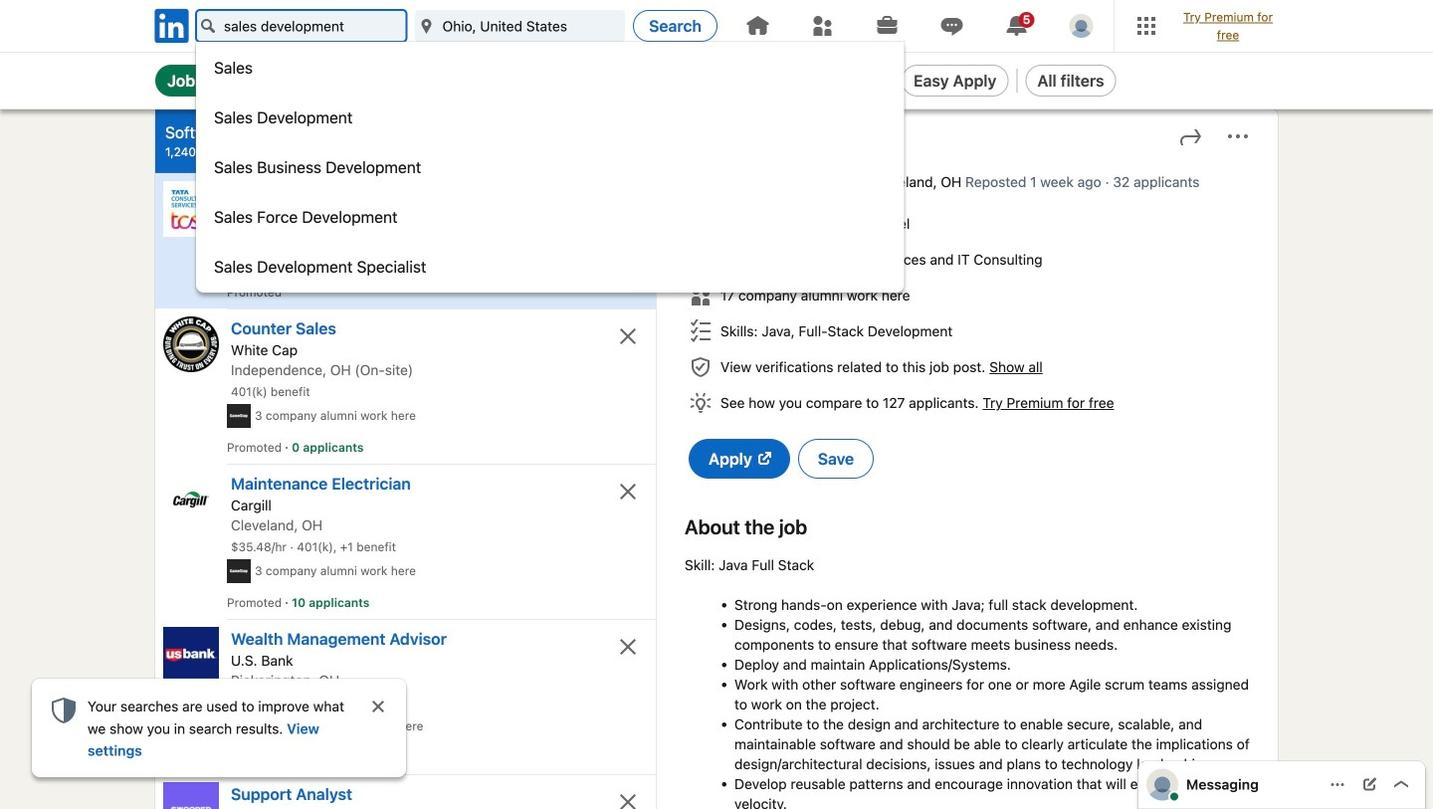 Task type: vqa. For each thing, say whether or not it's contained in the screenshot.
Dismiss job image associated with White Cap Logo
yes



Task type: describe. For each thing, give the bounding box(es) containing it.
dismiss job image for the cargill logo
[[616, 480, 640, 504]]

share image
[[1179, 124, 1203, 148]]

swooped logo image
[[163, 783, 219, 810]]

5 option from the top
[[196, 243, 905, 291]]

tata consultancy services logo image
[[163, 181, 219, 237]]

rachel moore image
[[1147, 769, 1179, 801]]

Easy Apply filter. button
[[902, 65, 1009, 97]]

custom image
[[200, 18, 216, 34]]

white cap logo image
[[163, 317, 219, 372]]

rachel moore image
[[1070, 14, 1094, 38]]

u.s. bank logo image
[[163, 627, 219, 683]]

cargill logo image
[[163, 472, 219, 528]]

dismiss job image for swooped logo
[[616, 791, 640, 810]]

dismiss job image for white cap logo
[[616, 325, 640, 349]]

dismiss "your searches are used to improve what we show you in search results." notification 1 of 1. image
[[370, 699, 386, 715]]

3 option from the top
[[196, 143, 905, 191]]



Task type: locate. For each thing, give the bounding box(es) containing it.
4 option from the top
[[196, 193, 905, 241]]

2 option from the top
[[196, 94, 905, 141]]

0 vertical spatial dismiss job image
[[616, 325, 640, 349]]

1 option from the top
[[196, 44, 905, 92]]

1 dismiss job image from the top
[[616, 325, 640, 349]]

0 vertical spatial dismiss job image
[[616, 480, 640, 504]]

1 vertical spatial dismiss job image
[[616, 791, 640, 810]]

2 dismiss job image from the top
[[616, 635, 640, 659]]

region
[[32, 679, 406, 778]]

City, state, or zip code text field
[[415, 10, 625, 42]]

2 dismiss job image from the top
[[616, 791, 640, 810]]

dismiss job image for u.s. bank logo
[[616, 635, 640, 659]]

linkedin image
[[151, 5, 192, 46], [151, 5, 192, 46]]

option
[[196, 44, 905, 92], [196, 94, 905, 141], [196, 143, 905, 191], [196, 193, 905, 241], [196, 243, 905, 291]]

1 vertical spatial dismiss job image
[[616, 635, 640, 659]]

Search by title, skill, or company text field
[[196, 10, 407, 42]]

dismiss job image
[[616, 325, 640, 349], [616, 635, 640, 659]]

dismiss job image
[[616, 480, 640, 504], [616, 791, 640, 810]]

1 dismiss job image from the top
[[616, 480, 640, 504]]



